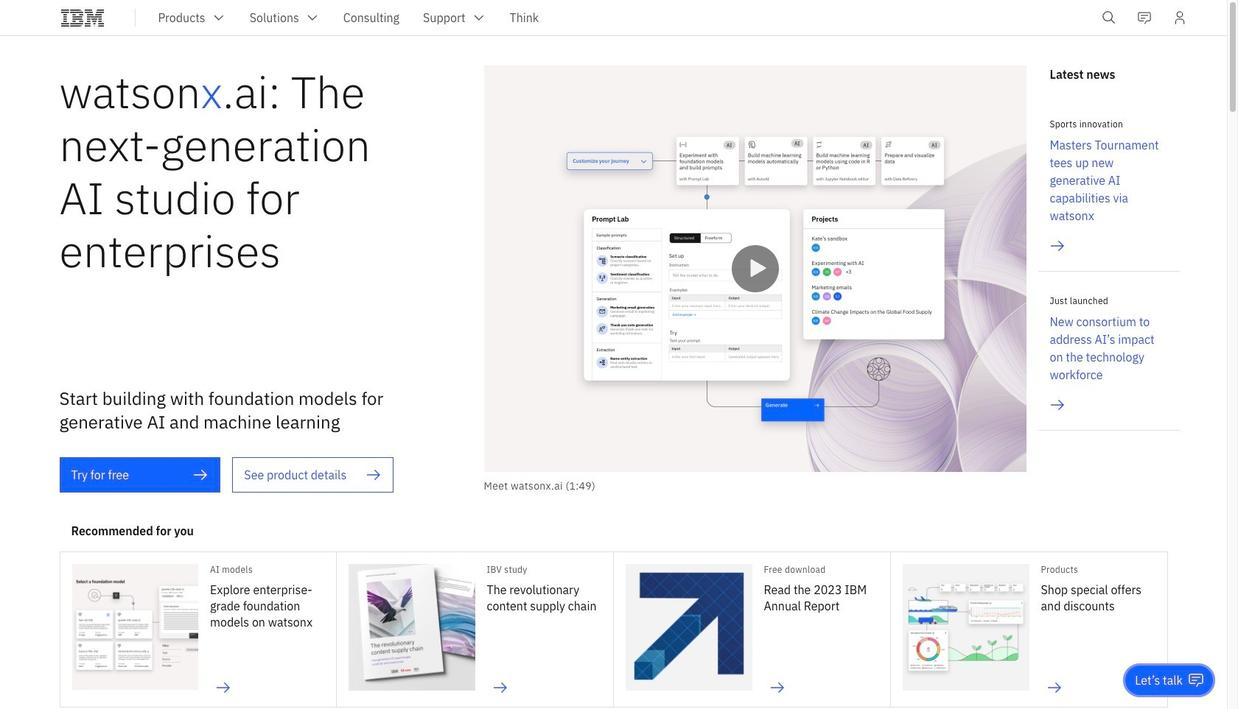 Task type: vqa. For each thing, say whether or not it's contained in the screenshot.
YOUR PRIVACY CHOICES element
no



Task type: describe. For each thing, give the bounding box(es) containing it.
let's talk element
[[1136, 673, 1183, 689]]



